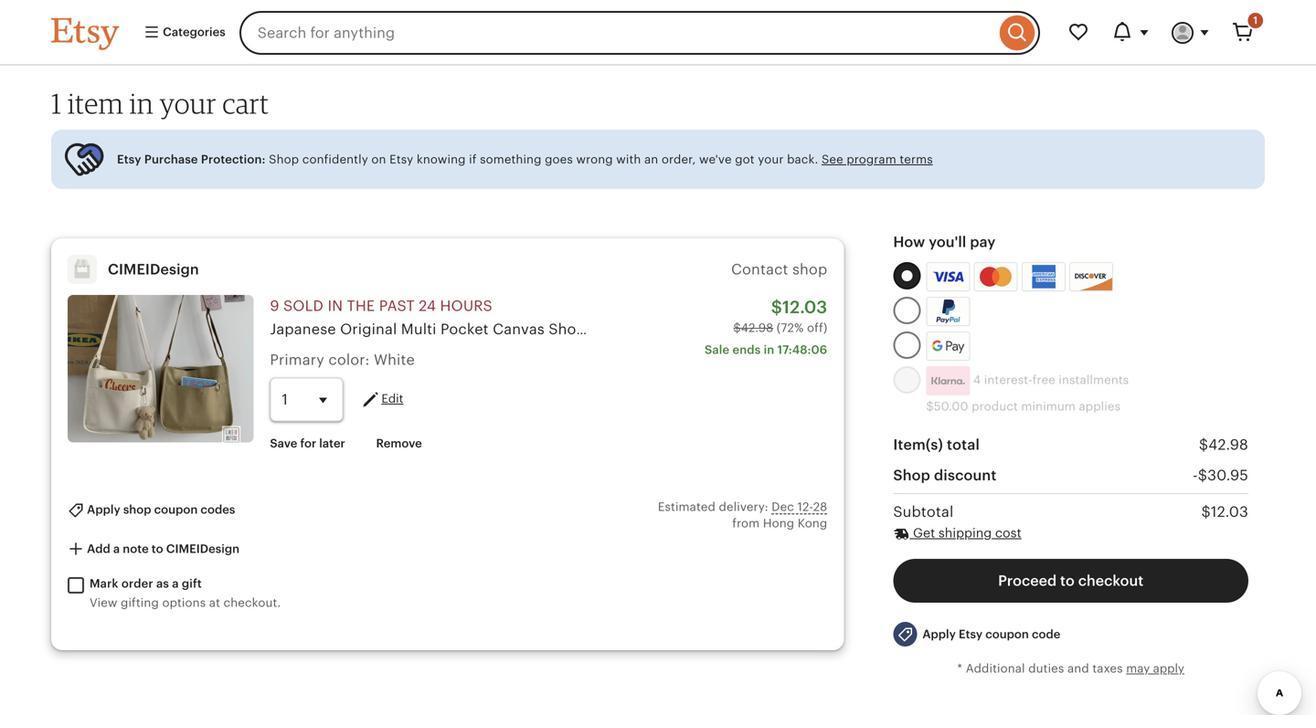 Task type: vqa. For each thing, say whether or not it's contained in the screenshot.
1 for 1 item in your cart
yes



Task type: locate. For each thing, give the bounding box(es) containing it.
1 horizontal spatial to
[[1060, 573, 1075, 590]]

1 horizontal spatial your
[[758, 153, 784, 166]]

apply inside dropdown button
[[923, 628, 956, 642]]

in left the
[[328, 298, 343, 315]]

confidently
[[302, 153, 368, 166]]

cimeidesign image
[[68, 255, 97, 284]]

edit
[[382, 392, 404, 406]]

0 horizontal spatial shop
[[123, 503, 151, 517]]

0 horizontal spatial 42.98
[[741, 321, 774, 335]]

remove button
[[362, 427, 436, 461]]

a
[[113, 542, 120, 556], [172, 577, 179, 591]]

on
[[372, 153, 386, 166]]

42.98
[[741, 321, 774, 335], [1209, 437, 1249, 454]]

0 vertical spatial to
[[152, 542, 163, 556]]

cimeidesign right cimeidesign icon
[[108, 262, 199, 278]]

in inside the 9 sold in the past 24 hours japanese original multi pocket canvas shoulder bag,econ friendly bag,crossbody bags,messenger bag,tote bag cute,shopping bag,corduroy bag
[[328, 298, 343, 315]]

1 vertical spatial shop
[[123, 503, 151, 517]]

1 horizontal spatial shop
[[793, 262, 828, 278]]

applies
[[1079, 400, 1121, 414]]

0 vertical spatial coupon
[[154, 503, 198, 517]]

0 vertical spatial a
[[113, 542, 120, 556]]

1 horizontal spatial shop
[[893, 467, 931, 484]]

bag right bag,corduroy
[[1291, 322, 1316, 338]]

in right item on the left top of page
[[130, 86, 154, 120]]

ends
[[733, 343, 761, 357]]

$ up the - $ 30.95
[[1199, 437, 1209, 454]]

your
[[160, 86, 217, 120], [758, 153, 784, 166]]

coupon for etsy
[[986, 628, 1029, 642]]

sale
[[705, 343, 730, 357]]

for
[[300, 437, 316, 451]]

0 vertical spatial shop
[[793, 262, 828, 278]]

12.03 up "bag,crossbody"
[[783, 298, 828, 317]]

categories button
[[130, 16, 234, 49]]

save for later
[[270, 437, 345, 451]]

1 vertical spatial 1
[[51, 86, 62, 120]]

0 horizontal spatial your
[[160, 86, 217, 120]]

1 horizontal spatial a
[[172, 577, 179, 591]]

etsy up *
[[959, 628, 983, 642]]

0 horizontal spatial coupon
[[154, 503, 198, 517]]

goes
[[545, 153, 573, 166]]

1 vertical spatial shop
[[893, 467, 931, 484]]

1 vertical spatial cimeidesign
[[166, 542, 240, 556]]

interest-
[[984, 374, 1033, 387]]

etsy right on
[[390, 153, 413, 166]]

1 vertical spatial 12.03
[[1211, 504, 1249, 521]]

pay in 4 installments image
[[926, 367, 970, 396]]

0 horizontal spatial in
[[130, 86, 154, 120]]

$50.00
[[926, 400, 969, 414]]

something
[[480, 153, 542, 166]]

shop right 'contact'
[[793, 262, 828, 278]]

friendly
[[689, 322, 746, 338]]

coupon inside "apply etsy coupon code" dropdown button
[[986, 628, 1029, 642]]

0 vertical spatial apply
[[87, 503, 120, 517]]

american express image
[[1025, 265, 1063, 289]]

coupon up additional
[[986, 628, 1029, 642]]

get
[[913, 526, 935, 541]]

etsy purchase protection: shop confidently on etsy knowing if something goes wrong with an order, we've got your back. see program terms
[[117, 153, 933, 166]]

delivery:
[[719, 500, 769, 514]]

shop up note
[[123, 503, 151, 517]]

1 vertical spatial in
[[328, 298, 343, 315]]

coupon
[[154, 503, 198, 517], [986, 628, 1029, 642]]

mark
[[90, 577, 118, 591]]

$ for $ 42.98
[[1199, 437, 1209, 454]]

$
[[771, 298, 783, 317], [733, 321, 741, 335], [1199, 437, 1209, 454], [1198, 467, 1208, 484], [1202, 504, 1211, 521]]

see
[[822, 153, 844, 166]]

12-
[[798, 500, 813, 514]]

1 horizontal spatial in
[[328, 298, 343, 315]]

item(s)
[[893, 437, 943, 454]]

coupon inside apply shop coupon codes dropdown button
[[154, 503, 198, 517]]

order,
[[662, 153, 696, 166]]

$ for $ 12.03 $ 42.98 (72% off) sale ends in 17:48:06
[[771, 298, 783, 317]]

0 horizontal spatial to
[[152, 542, 163, 556]]

shop inside apply shop coupon codes dropdown button
[[123, 503, 151, 517]]

apply
[[87, 503, 120, 517], [923, 628, 956, 642]]

0 horizontal spatial bag
[[1047, 322, 1074, 338]]

a inside mark order as a gift view gifting options at checkout.
[[172, 577, 179, 591]]

canvas
[[493, 322, 545, 338]]

1 inside categories 'banner'
[[1254, 15, 1258, 26]]

1 horizontal spatial 1
[[1254, 15, 1258, 26]]

and
[[1068, 662, 1089, 676]]

apply shop coupon codes button
[[54, 493, 249, 527]]

google pay image
[[927, 333, 969, 360]]

your right the got at the right top of page
[[758, 153, 784, 166]]

in right ends
[[764, 343, 775, 357]]

add
[[87, 542, 110, 556]]

primary
[[270, 352, 324, 368]]

0 vertical spatial shop
[[269, 153, 299, 166]]

an
[[644, 153, 659, 166]]

12.03 down 30.95
[[1211, 504, 1249, 521]]

1 horizontal spatial apply
[[923, 628, 956, 642]]

apply etsy coupon code button
[[880, 614, 1074, 656]]

sold
[[283, 298, 324, 315]]

your left the cart
[[160, 86, 217, 120]]

4 interest-free installments
[[970, 374, 1129, 387]]

0 horizontal spatial 12.03
[[783, 298, 828, 317]]

1 vertical spatial apply
[[923, 628, 956, 642]]

with
[[616, 153, 641, 166]]

0 horizontal spatial shop
[[269, 153, 299, 166]]

0 horizontal spatial a
[[113, 542, 120, 556]]

additional
[[966, 662, 1025, 676]]

apply
[[1153, 662, 1185, 676]]

$ up ends
[[733, 321, 741, 335]]

bag right 'bag,tote'
[[1047, 322, 1074, 338]]

to right note
[[152, 542, 163, 556]]

1 horizontal spatial 12.03
[[1211, 504, 1249, 521]]

cimeidesign link
[[108, 262, 199, 278]]

add a note to cimeidesign
[[84, 542, 240, 556]]

12.03 for $ 12.03 $ 42.98 (72% off) sale ends in 17:48:06
[[783, 298, 828, 317]]

proceed to checkout button
[[893, 559, 1249, 603]]

a inside the add a note to cimeidesign "dropdown button"
[[113, 542, 120, 556]]

a right the add
[[113, 542, 120, 556]]

to right proceed
[[1060, 573, 1075, 590]]

24
[[419, 298, 436, 315]]

japanese
[[270, 322, 336, 338]]

2 horizontal spatial etsy
[[959, 628, 983, 642]]

we've
[[699, 153, 732, 166]]

cute,shopping
[[1078, 322, 1185, 338]]

42.98 up ends
[[741, 321, 774, 335]]

hours
[[440, 298, 493, 315]]

how you'll pay
[[893, 234, 996, 251]]

program
[[847, 153, 897, 166]]

shop discount
[[893, 467, 997, 484]]

off)
[[807, 321, 828, 335]]

1 horizontal spatial bag
[[1291, 322, 1316, 338]]

may apply button
[[1126, 661, 1185, 678]]

a right as
[[172, 577, 179, 591]]

shop for apply
[[123, 503, 151, 517]]

apply for apply etsy coupon code
[[923, 628, 956, 642]]

0 vertical spatial 12.03
[[783, 298, 828, 317]]

categories
[[160, 25, 226, 39]]

save for later button
[[256, 427, 359, 461]]

bag
[[1047, 322, 1074, 338], [1291, 322, 1316, 338]]

0 horizontal spatial 1
[[51, 86, 62, 120]]

may
[[1126, 662, 1150, 676]]

1 link
[[1221, 11, 1265, 55]]

9
[[270, 298, 279, 315]]

coupon for shop
[[154, 503, 198, 517]]

got
[[735, 153, 755, 166]]

42.98 up 30.95
[[1209, 437, 1249, 454]]

visa image
[[933, 269, 964, 285]]

0 horizontal spatial apply
[[87, 503, 120, 517]]

shop right protection: on the top left of page
[[269, 153, 299, 166]]

1 vertical spatial to
[[1060, 573, 1075, 590]]

2 horizontal spatial in
[[764, 343, 775, 357]]

shop down item(s)
[[893, 467, 931, 484]]

discount
[[934, 467, 997, 484]]

etsy
[[117, 153, 141, 166], [390, 153, 413, 166], [959, 628, 983, 642]]

apply etsy coupon code
[[923, 628, 1061, 642]]

1 horizontal spatial 42.98
[[1209, 437, 1249, 454]]

2 vertical spatial in
[[764, 343, 775, 357]]

cart
[[222, 86, 269, 120]]

etsy left purchase
[[117, 153, 141, 166]]

1 horizontal spatial coupon
[[986, 628, 1029, 642]]

12.03 inside $ 12.03 $ 42.98 (72% off) sale ends in 17:48:06
[[783, 298, 828, 317]]

codes
[[201, 503, 235, 517]]

None search field
[[239, 11, 1040, 55]]

0 vertical spatial in
[[130, 86, 154, 120]]

$ down the - $ 30.95
[[1202, 504, 1211, 521]]

1 bag from the left
[[1047, 322, 1074, 338]]

$ 12.03 $ 42.98 (72% off) sale ends in 17:48:06
[[705, 298, 828, 357]]

1 horizontal spatial etsy
[[390, 153, 413, 166]]

purchase
[[144, 153, 198, 166]]

1 for 1
[[1254, 15, 1258, 26]]

how
[[893, 234, 925, 251]]

1 vertical spatial your
[[758, 153, 784, 166]]

0 vertical spatial 42.98
[[741, 321, 774, 335]]

1 vertical spatial coupon
[[986, 628, 1029, 642]]

coupon up add a note to cimeidesign
[[154, 503, 198, 517]]

$ up the (72%
[[771, 298, 783, 317]]

apply inside dropdown button
[[87, 503, 120, 517]]

1 vertical spatial a
[[172, 577, 179, 591]]

0 vertical spatial 1
[[1254, 15, 1258, 26]]

in inside $ 12.03 $ 42.98 (72% off) sale ends in 17:48:06
[[764, 343, 775, 357]]

cimeidesign up gift at the left of page
[[166, 542, 240, 556]]

view
[[90, 597, 117, 610]]

multi
[[401, 322, 437, 338]]



Task type: describe. For each thing, give the bounding box(es) containing it.
gifting
[[121, 597, 159, 610]]

$ 12.03
[[1202, 504, 1249, 521]]

kong
[[798, 517, 828, 531]]

shipping
[[939, 526, 992, 541]]

0 vertical spatial cimeidesign
[[108, 262, 199, 278]]

code
[[1032, 628, 1061, 642]]

dec
[[772, 500, 794, 514]]

contact shop button
[[731, 262, 828, 278]]

0 horizontal spatial etsy
[[117, 153, 141, 166]]

0 vertical spatial your
[[160, 86, 217, 120]]

dec 12-28 link
[[772, 500, 828, 514]]

white
[[374, 352, 415, 368]]

bag,tote
[[982, 322, 1043, 338]]

primary color: white
[[270, 352, 415, 368]]

hong
[[763, 517, 795, 531]]

note
[[123, 542, 149, 556]]

checkout
[[1078, 573, 1144, 590]]

etsy inside dropdown button
[[959, 628, 983, 642]]

get shipping cost
[[910, 526, 1022, 541]]

-
[[1193, 467, 1198, 484]]

17:48:06
[[778, 343, 828, 357]]

1 vertical spatial 42.98
[[1209, 437, 1249, 454]]

discover image
[[1071, 266, 1114, 293]]

30.95
[[1208, 467, 1249, 484]]

mastercard image
[[977, 265, 1015, 289]]

item(s) total
[[893, 437, 980, 454]]

japanese original multi pocket canvas shoulder bag,econ friendly bag,crossbody bags,messenger bag,tote bag cute,shopping bag,corduroy bag link
[[270, 322, 1316, 338]]

pocket
[[441, 322, 489, 338]]

from
[[733, 517, 760, 531]]

in for the
[[328, 298, 343, 315]]

shop for contact
[[793, 262, 828, 278]]

cost
[[995, 526, 1022, 541]]

original
[[340, 322, 397, 338]]

subtotal
[[893, 504, 954, 521]]

12.03 for $ 12.03
[[1211, 504, 1249, 521]]

order
[[121, 577, 153, 591]]

product
[[972, 400, 1018, 414]]

edit button
[[360, 389, 404, 411]]

estimated
[[658, 500, 716, 514]]

to inside button
[[1060, 573, 1075, 590]]

pay
[[970, 234, 996, 251]]

color:
[[329, 352, 370, 368]]

bags,messenger
[[861, 322, 978, 338]]

Search for anything text field
[[239, 11, 996, 55]]

as
[[156, 577, 169, 591]]

past
[[379, 298, 415, 315]]

(72%
[[777, 321, 804, 335]]

none search field inside categories 'banner'
[[239, 11, 1040, 55]]

terms
[[900, 153, 933, 166]]

$50.00 product minimum applies
[[926, 400, 1121, 414]]

paypal image
[[929, 300, 968, 324]]

bag,crossbody
[[750, 322, 857, 338]]

protection:
[[201, 153, 266, 166]]

to inside "dropdown button"
[[152, 542, 163, 556]]

contact shop
[[731, 262, 828, 278]]

save
[[270, 437, 297, 451]]

bag,corduroy
[[1189, 322, 1287, 338]]

minimum
[[1021, 400, 1076, 414]]

free
[[1033, 374, 1056, 387]]

28
[[813, 500, 828, 514]]

gift
[[182, 577, 202, 591]]

at
[[209, 597, 220, 610]]

cimeidesign inside "dropdown button"
[[166, 542, 240, 556]]

knowing
[[417, 153, 466, 166]]

total
[[947, 437, 980, 454]]

in for your
[[130, 86, 154, 120]]

2 bag from the left
[[1291, 322, 1316, 338]]

taxes
[[1093, 662, 1123, 676]]

back.
[[787, 153, 819, 166]]

$ for $ 12.03
[[1202, 504, 1211, 521]]

proceed
[[998, 573, 1057, 590]]

japanese original multi pocket canvas shoulder bag,econ friendly bag,crossbody bags,messenger bag,tote bag cute,shopping bag,corduroy bag image
[[68, 295, 254, 443]]

item
[[68, 86, 124, 120]]

apply for apply shop coupon codes
[[87, 503, 120, 517]]

contact
[[731, 262, 789, 278]]

see program terms link
[[822, 153, 933, 166]]

add a note to cimeidesign button
[[54, 533, 253, 567]]

checkout.
[[224, 597, 281, 610]]

$ 42.98
[[1199, 437, 1249, 454]]

apply shop coupon codes
[[84, 503, 235, 517]]

categories banner
[[18, 0, 1298, 66]]

options
[[162, 597, 206, 610]]

remove
[[376, 437, 422, 451]]

if
[[469, 153, 477, 166]]

get shipping cost button
[[893, 525, 1022, 543]]

$ down $ 42.98 at bottom
[[1198, 467, 1208, 484]]

wrong
[[576, 153, 613, 166]]

42.98 inside $ 12.03 $ 42.98 (72% off) sale ends in 17:48:06
[[741, 321, 774, 335]]

later
[[319, 437, 345, 451]]

installments
[[1059, 374, 1129, 387]]

1 for 1 item in your cart
[[51, 86, 62, 120]]



